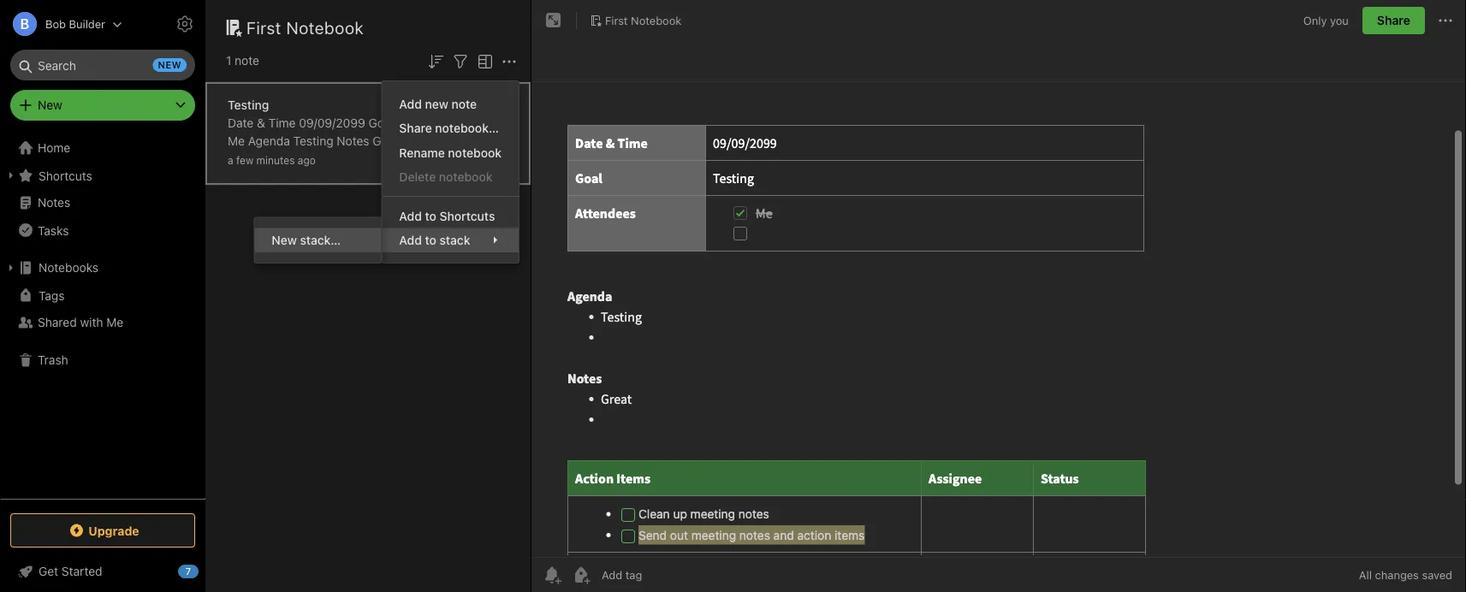 Task type: locate. For each thing, give the bounding box(es) containing it.
with
[[80, 315, 103, 330]]

1 horizontal spatial new
[[425, 97, 448, 111]]

2 vertical spatial add
[[399, 233, 422, 247]]

add down the add to shortcuts
[[399, 233, 422, 247]]

goal
[[369, 116, 394, 130]]

notes up tasks
[[38, 196, 70, 210]]

0 horizontal spatial me
[[106, 315, 123, 330]]

Add filters field
[[450, 50, 471, 72]]

new inside dropdown list menu
[[425, 97, 448, 111]]

actio...
[[334, 170, 371, 184]]

add inside menu item
[[399, 233, 422, 247]]

home
[[38, 141, 70, 155]]

More actions field
[[1436, 7, 1456, 34], [499, 50, 520, 72]]

1
[[226, 54, 231, 68]]

tasks button
[[0, 217, 205, 244]]

a few minutes ago
[[228, 155, 316, 167]]

rename
[[399, 145, 445, 159]]

0 horizontal spatial note
[[235, 54, 259, 68]]

0 vertical spatial add
[[399, 97, 422, 111]]

first right expand note icon
[[605, 14, 628, 27]]

shortcuts up stack
[[440, 209, 495, 223]]

1 horizontal spatial share
[[1377, 13, 1411, 27]]

to
[[425, 209, 437, 223], [425, 233, 437, 247]]

add filters image
[[450, 51, 471, 72]]

to up add to stack
[[425, 209, 437, 223]]

bob builder
[[45, 18, 105, 30]]

1 vertical spatial notebook
[[439, 170, 493, 184]]

0 horizontal spatial new
[[38, 98, 62, 112]]

new inside popup button
[[38, 98, 62, 112]]

notebook for delete notebook
[[439, 170, 493, 184]]

1 vertical spatial meeting
[[228, 170, 273, 184]]

&
[[257, 116, 265, 130]]

new
[[158, 59, 181, 71], [425, 97, 448, 111]]

0 horizontal spatial testing
[[228, 98, 269, 112]]

note inside dropdown list menu
[[452, 97, 477, 111]]

first
[[605, 14, 628, 27], [247, 17, 282, 37]]

0 horizontal spatial notes
[[38, 196, 70, 210]]

notebook
[[631, 14, 682, 27], [286, 17, 364, 37]]

minutes
[[256, 155, 295, 167]]

1 vertical spatial shortcuts
[[440, 209, 495, 223]]

delete notebook
[[399, 170, 493, 184]]

note up attendees
[[452, 97, 477, 111]]

add for add new note
[[399, 97, 422, 111]]

notebook for rename notebook
[[448, 145, 502, 159]]

to inside add to stack link
[[425, 233, 437, 247]]

0 horizontal spatial share
[[399, 121, 432, 135]]

1 vertical spatial more actions field
[[499, 50, 520, 72]]

1 vertical spatial add
[[399, 209, 422, 223]]

tags
[[39, 288, 65, 302]]

0 vertical spatial testing
[[228, 98, 269, 112]]

note right the 1
[[235, 54, 259, 68]]

0 vertical spatial new
[[158, 59, 181, 71]]

1 horizontal spatial notebook
[[631, 14, 682, 27]]

3 add from the top
[[399, 233, 422, 247]]

share left more actions image
[[1377, 13, 1411, 27]]

add up action
[[399, 97, 422, 111]]

notes
[[420, 152, 451, 166], [276, 170, 307, 184]]

shortcuts
[[39, 168, 92, 183], [440, 209, 495, 223]]

new inside "link"
[[272, 233, 297, 247]]

share inside dropdown list menu
[[399, 121, 432, 135]]

delete
[[399, 170, 436, 184]]

0 vertical spatial notes
[[337, 134, 370, 148]]

1 vertical spatial new
[[272, 233, 297, 247]]

builder
[[69, 18, 105, 30]]

1 horizontal spatial meeting
[[372, 152, 417, 166]]

notes up delete notebook at the left
[[420, 152, 451, 166]]

1 vertical spatial notes
[[38, 196, 70, 210]]

1 vertical spatial new
[[425, 97, 448, 111]]

2 horizontal spatial testing
[[397, 116, 437, 130]]

add a reminder image
[[542, 565, 562, 586]]

0 vertical spatial to
[[425, 209, 437, 223]]

great
[[373, 134, 403, 148]]

1 vertical spatial me
[[106, 315, 123, 330]]

shortcuts button
[[0, 162, 205, 189]]

notes
[[337, 134, 370, 148], [38, 196, 70, 210]]

tags button
[[0, 282, 205, 309]]

1 vertical spatial share
[[399, 121, 432, 135]]

add to stack menu item
[[382, 228, 519, 252]]

first notebook
[[605, 14, 682, 27], [247, 17, 364, 37]]

up
[[355, 152, 369, 166]]

to left stack
[[425, 233, 437, 247]]

notes up the up on the left top of the page
[[337, 134, 370, 148]]

add up add to stack
[[399, 209, 422, 223]]

1 horizontal spatial notes
[[420, 152, 451, 166]]

Note Editor text field
[[532, 82, 1467, 557]]

notebook…
[[435, 121, 499, 135]]

more actions field right share button
[[1436, 7, 1456, 34]]

0 vertical spatial me
[[228, 134, 245, 148]]

1 horizontal spatial new
[[272, 233, 297, 247]]

all
[[1359, 569, 1372, 582]]

new up home
[[38, 98, 62, 112]]

new
[[38, 98, 62, 112], [272, 233, 297, 247]]

1 horizontal spatial first
[[605, 14, 628, 27]]

shared with me
[[38, 315, 123, 330]]

clean
[[320, 152, 351, 166]]

2 to from the top
[[425, 233, 437, 247]]

agenda
[[248, 134, 290, 148]]

add for add to shortcuts
[[399, 209, 422, 223]]

action
[[406, 134, 442, 148]]

first notebook button
[[584, 9, 688, 33]]

more actions image
[[499, 51, 520, 72]]

stack…
[[300, 233, 341, 247]]

more actions field right view options field
[[499, 50, 520, 72]]

1 horizontal spatial more actions field
[[1436, 7, 1456, 34]]

me right with
[[106, 315, 123, 330]]

1 horizontal spatial me
[[228, 134, 245, 148]]

share up rename
[[399, 121, 432, 135]]

1 vertical spatial to
[[425, 233, 437, 247]]

Account field
[[0, 7, 122, 41]]

share notebook… link
[[382, 116, 519, 140]]

more actions image
[[1436, 10, 1456, 31]]

1 vertical spatial note
[[452, 97, 477, 111]]

date & time 09/09/2099 goal testing attendees me agenda testing notes great action items assignee status clean up meeting notes send out meeting notes and actio...
[[228, 116, 504, 184]]

1 to from the top
[[425, 209, 437, 223]]

1 vertical spatial notes
[[276, 170, 307, 184]]

note window element
[[532, 0, 1467, 592]]

note
[[235, 54, 259, 68], [452, 97, 477, 111]]

testing up date
[[228, 98, 269, 112]]

1 horizontal spatial shortcuts
[[440, 209, 495, 223]]

notes down status
[[276, 170, 307, 184]]

1 vertical spatial testing
[[397, 116, 437, 130]]

notebook
[[448, 145, 502, 159], [439, 170, 493, 184]]

0 vertical spatial share
[[1377, 13, 1411, 27]]

me
[[228, 134, 245, 148], [106, 315, 123, 330]]

share
[[1377, 13, 1411, 27], [399, 121, 432, 135]]

tree
[[0, 134, 205, 498]]

get started
[[39, 565, 102, 579]]

meeting
[[372, 152, 417, 166], [228, 170, 273, 184]]

testing up action
[[397, 116, 437, 130]]

0 horizontal spatial new
[[158, 59, 181, 71]]

0 horizontal spatial first notebook
[[247, 17, 364, 37]]

0 horizontal spatial shortcuts
[[39, 168, 92, 183]]

me down date
[[228, 134, 245, 148]]

dropdown list menu
[[382, 91, 519, 252]]

0 vertical spatial notebook
[[448, 145, 502, 159]]

to inside add to shortcuts link
[[425, 209, 437, 223]]

share inside button
[[1377, 13, 1411, 27]]

0 vertical spatial new
[[38, 98, 62, 112]]

0 vertical spatial shortcuts
[[39, 168, 92, 183]]

new left stack…
[[272, 233, 297, 247]]

rename notebook link
[[382, 140, 519, 165]]

meeting down great
[[372, 152, 417, 166]]

testing
[[228, 98, 269, 112], [397, 116, 437, 130], [293, 134, 334, 148]]

shortcuts down home
[[39, 168, 92, 183]]

only you
[[1304, 14, 1349, 27]]

new up share notebook…
[[425, 97, 448, 111]]

all changes saved
[[1359, 569, 1453, 582]]

meeting down few on the top
[[228, 170, 273, 184]]

to for stack
[[425, 233, 437, 247]]

new down settings icon
[[158, 59, 181, 71]]

testing up ago
[[293, 134, 334, 148]]

upgrade
[[88, 524, 139, 538]]

add to shortcuts link
[[382, 204, 519, 228]]

Search text field
[[22, 50, 183, 80]]

View options field
[[471, 50, 496, 72]]

1 horizontal spatial notes
[[337, 134, 370, 148]]

click to collapse image
[[199, 561, 212, 581]]

stack
[[440, 233, 470, 247]]

2 add from the top
[[399, 209, 422, 223]]

1 add from the top
[[399, 97, 422, 111]]

1 horizontal spatial first notebook
[[605, 14, 682, 27]]

few
[[236, 155, 254, 167]]

0 horizontal spatial meeting
[[228, 170, 273, 184]]

add
[[399, 97, 422, 111], [399, 209, 422, 223], [399, 233, 422, 247]]

expand note image
[[544, 10, 564, 31]]

1 horizontal spatial note
[[452, 97, 477, 111]]

time
[[269, 116, 296, 130]]

1 horizontal spatial testing
[[293, 134, 334, 148]]

settings image
[[175, 14, 195, 34]]

date
[[228, 116, 254, 130]]

first up '1 note'
[[247, 17, 282, 37]]



Task type: describe. For each thing, give the bounding box(es) containing it.
shortcuts inside button
[[39, 168, 92, 183]]

notebook inside button
[[631, 14, 682, 27]]

rename notebook
[[399, 145, 502, 159]]

2 vertical spatial testing
[[293, 134, 334, 148]]

Add to stack field
[[382, 228, 519, 252]]

share for share
[[1377, 13, 1411, 27]]

add to stack
[[399, 233, 470, 247]]

new search field
[[22, 50, 187, 80]]

0 vertical spatial meeting
[[372, 152, 417, 166]]

changes
[[1375, 569, 1419, 582]]

upgrade button
[[10, 514, 195, 548]]

add new note link
[[382, 91, 519, 116]]

ago
[[298, 155, 316, 167]]

trash link
[[0, 347, 205, 374]]

add to shortcuts
[[399, 209, 495, 223]]

add for add to stack
[[399, 233, 422, 247]]

send
[[454, 152, 482, 166]]

0 horizontal spatial more actions field
[[499, 50, 520, 72]]

share for share notebook…
[[399, 121, 432, 135]]

items
[[445, 134, 475, 148]]

only
[[1304, 14, 1327, 27]]

started
[[62, 565, 102, 579]]

notes link
[[0, 189, 205, 217]]

Help and Learning task checklist field
[[0, 558, 205, 586]]

Sort options field
[[425, 50, 446, 72]]

0 horizontal spatial notes
[[276, 170, 307, 184]]

notebooks
[[39, 261, 99, 275]]

new button
[[10, 90, 195, 121]]

7
[[186, 566, 191, 577]]

add tag image
[[571, 565, 592, 586]]

shared
[[38, 315, 77, 330]]

and
[[310, 170, 330, 184]]

to for shortcuts
[[425, 209, 437, 223]]

attendees
[[440, 116, 497, 130]]

shortcuts inside dropdown list menu
[[440, 209, 495, 223]]

0 horizontal spatial first
[[247, 17, 282, 37]]

a
[[228, 155, 233, 167]]

share notebook…
[[399, 121, 499, 135]]

new inside search box
[[158, 59, 181, 71]]

Add tag field
[[600, 568, 729, 583]]

first inside button
[[605, 14, 628, 27]]

1 note
[[226, 54, 259, 68]]

notes inside tree
[[38, 196, 70, 210]]

0 horizontal spatial notebook
[[286, 17, 364, 37]]

add new note
[[399, 97, 477, 111]]

trash
[[38, 353, 68, 367]]

0 vertical spatial more actions field
[[1436, 7, 1456, 34]]

you
[[1330, 14, 1349, 27]]

me inside date & time 09/09/2099 goal testing attendees me agenda testing notes great action items assignee status clean up meeting notes send out meeting notes and actio...
[[228, 134, 245, 148]]

get
[[39, 565, 58, 579]]

new stack…
[[272, 233, 341, 247]]

delete notebook link
[[382, 165, 519, 189]]

assignee
[[228, 152, 278, 166]]

09/09/2099
[[299, 116, 365, 130]]

notes inside date & time 09/09/2099 goal testing attendees me agenda testing notes great action items assignee status clean up meeting notes send out meeting notes and actio...
[[337, 134, 370, 148]]

bob
[[45, 18, 66, 30]]

shared with me link
[[0, 309, 205, 336]]

expand notebooks image
[[4, 261, 18, 275]]

new stack… menu item
[[255, 228, 381, 252]]

home link
[[0, 134, 205, 162]]

status
[[281, 152, 317, 166]]

0 vertical spatial note
[[235, 54, 259, 68]]

share button
[[1363, 7, 1425, 34]]

new stack… link
[[255, 228, 381, 252]]

new for new
[[38, 98, 62, 112]]

tasks
[[38, 223, 69, 237]]

add to stack link
[[382, 228, 519, 252]]

new for new stack…
[[272, 233, 297, 247]]

out
[[486, 152, 504, 166]]

notebooks link
[[0, 254, 205, 282]]

tree containing home
[[0, 134, 205, 498]]

first notebook inside button
[[605, 14, 682, 27]]

0 vertical spatial notes
[[420, 152, 451, 166]]

saved
[[1422, 569, 1453, 582]]



Task type: vqa. For each thing, say whether or not it's contained in the screenshot.
PDFs,
no



